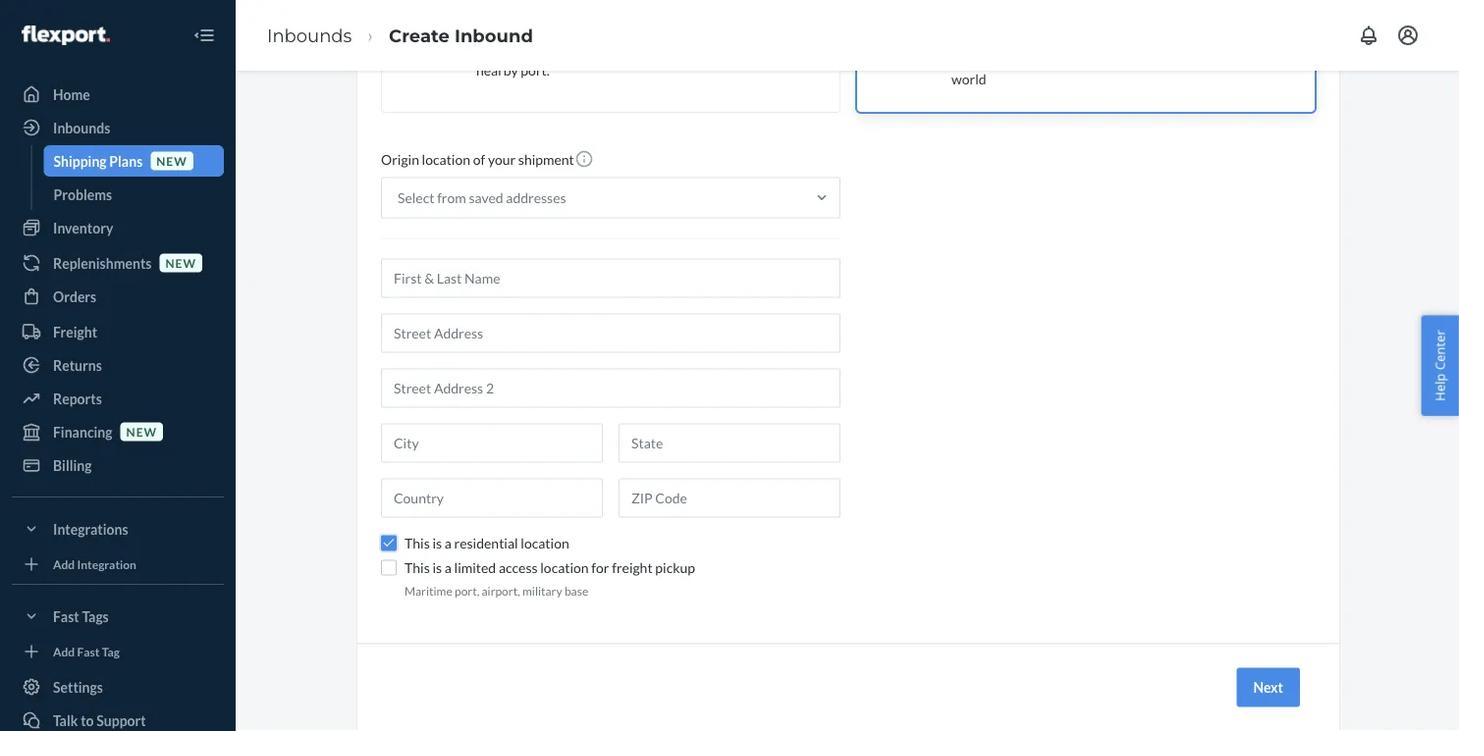 Task type: locate. For each thing, give the bounding box(es) containing it.
is
[[432, 536, 442, 552], [432, 560, 442, 577]]

1 horizontal spatial to
[[734, 23, 747, 39]]

0 vertical spatial is
[[432, 536, 442, 552]]

from down international
[[607, 42, 636, 59]]

1 vertical spatial is
[[432, 560, 442, 577]]

breadcrumbs navigation
[[251, 7, 549, 64]]

use inside use flexport's international freight service to import goods directly from your supplier or a nearby port.
[[476, 23, 499, 39]]

new up 'orders' link
[[165, 256, 196, 270]]

new for replenishments
[[165, 256, 196, 270]]

open account menu image
[[1396, 24, 1420, 47]]

ship
[[1045, 51, 1070, 68]]

0 vertical spatial a
[[736, 42, 743, 59]]

your
[[951, 31, 979, 48], [1121, 31, 1149, 48], [639, 42, 666, 59], [488, 152, 516, 168]]

help center
[[1431, 330, 1449, 401]]

use for use flexport's international freight service to import goods directly from your supplier or a nearby port.
[[476, 23, 499, 39]]

next
[[1253, 680, 1283, 697]]

integrations
[[53, 521, 128, 538]]

location,
[[976, 51, 1027, 68]]

1 vertical spatial fast
[[77, 645, 100, 659]]

a for this is a residential location
[[445, 536, 452, 552]]

0 horizontal spatial to
[[81, 712, 94, 729]]

freight
[[645, 23, 686, 39], [612, 560, 653, 577]]

location up this is a limited access location for freight pickup
[[521, 536, 569, 552]]

use inside use flexport's extensive us trucking network or your own carrier to inbound your products from any location, or ship parcel from anywhere in the world
[[951, 12, 975, 28]]

new for shipping plans
[[156, 154, 187, 168]]

2 horizontal spatial to
[[1054, 31, 1066, 48]]

add
[[53, 557, 75, 571], [53, 645, 75, 659]]

new down reports link
[[126, 425, 157, 439]]

to up ship
[[1054, 31, 1066, 48]]

pickup
[[655, 560, 695, 577]]

freight link
[[12, 316, 224, 348]]

shipment
[[518, 152, 574, 168]]

2 vertical spatial new
[[126, 425, 157, 439]]

0 horizontal spatial inbounds link
[[12, 112, 224, 143]]

1 this from the top
[[405, 536, 430, 552]]

is for residential
[[432, 536, 442, 552]]

or right network
[[1226, 12, 1239, 28]]

support
[[96, 712, 146, 729]]

2 add from the top
[[53, 645, 75, 659]]

fast left tag
[[77, 645, 100, 659]]

reports link
[[12, 383, 224, 414]]

your down trucking at top right
[[1121, 31, 1149, 48]]

1 horizontal spatial inbounds link
[[267, 24, 352, 46]]

2 is from the top
[[432, 560, 442, 577]]

use up the import
[[476, 23, 499, 39]]

0 vertical spatial this
[[405, 536, 430, 552]]

a left limited
[[445, 560, 452, 577]]

0 vertical spatial fast
[[53, 608, 79, 625]]

products
[[1152, 31, 1205, 48]]

1 horizontal spatial inbounds
[[267, 24, 352, 46]]

help center button
[[1421, 315, 1459, 416]]

1 horizontal spatial use
[[951, 12, 975, 28]]

location left of on the left
[[422, 152, 470, 168]]

1 vertical spatial new
[[165, 256, 196, 270]]

service
[[689, 23, 732, 39]]

add left "integration"
[[53, 557, 75, 571]]

world
[[951, 71, 986, 87]]

flexport's
[[977, 12, 1037, 28]]

shipping
[[54, 153, 107, 169]]

parcel
[[1073, 51, 1110, 68]]

is for limited
[[432, 560, 442, 577]]

use flexport's extensive us trucking network or your own carrier to inbound your products from any location, or ship parcel from anywhere in the world
[[951, 12, 1240, 87]]

of
[[473, 152, 485, 168]]

freight right for
[[612, 560, 653, 577]]

freight up supplier
[[645, 23, 686, 39]]

this for this is a residential location
[[405, 536, 430, 552]]

trucking
[[1120, 12, 1170, 28]]

1 vertical spatial add
[[53, 645, 75, 659]]

to inside use flexport's extensive us trucking network or your own carrier to inbound your products from any location, or ship parcel from anywhere in the world
[[1054, 31, 1066, 48]]

to right talk
[[81, 712, 94, 729]]

integrations button
[[12, 514, 224, 545]]

financing
[[53, 424, 113, 440]]

1 vertical spatial a
[[445, 536, 452, 552]]

a right supplier
[[736, 42, 743, 59]]

0 horizontal spatial or
[[720, 42, 733, 59]]

0 vertical spatial new
[[156, 154, 187, 168]]

a left residential
[[445, 536, 452, 552]]

this
[[405, 536, 430, 552], [405, 560, 430, 577]]

State text field
[[619, 424, 841, 463]]

1 is from the top
[[432, 536, 442, 552]]

returns link
[[12, 350, 224, 381]]

from right parcel
[[1113, 51, 1142, 68]]

add fast tag link
[[12, 640, 224, 664]]

or down carrier
[[1030, 51, 1043, 68]]

integration
[[77, 557, 136, 571]]

0 horizontal spatial use
[[476, 23, 499, 39]]

fast
[[53, 608, 79, 625], [77, 645, 100, 659]]

use up any
[[951, 12, 975, 28]]

to inside button
[[81, 712, 94, 729]]

1 vertical spatial inbounds
[[53, 119, 110, 136]]

in
[[1207, 51, 1218, 68]]

your up any
[[951, 31, 979, 48]]

fast tags
[[53, 608, 109, 625]]

orders
[[53, 288, 96, 305]]

military
[[522, 584, 562, 598]]

new right plans on the top left of page
[[156, 154, 187, 168]]

add up settings
[[53, 645, 75, 659]]

port,
[[455, 584, 479, 598]]

a inside use flexport's international freight service to import goods directly from your supplier or a nearby port.
[[736, 42, 743, 59]]

2 vertical spatial a
[[445, 560, 452, 577]]

new
[[156, 154, 187, 168], [165, 256, 196, 270], [126, 425, 157, 439]]

0 vertical spatial freight
[[645, 23, 686, 39]]

returns
[[53, 357, 102, 374]]

saved
[[469, 190, 503, 207]]

tags
[[82, 608, 109, 625]]

fast left tags in the bottom left of the page
[[53, 608, 79, 625]]

access
[[499, 560, 538, 577]]

from inside use flexport's international freight service to import goods directly from your supplier or a nearby port.
[[607, 42, 636, 59]]

use
[[951, 12, 975, 28], [476, 23, 499, 39]]

location up base at the bottom of page
[[540, 560, 589, 577]]

1 vertical spatial this
[[405, 560, 430, 577]]

home link
[[12, 79, 224, 110]]

fast tags button
[[12, 601, 224, 632]]

2 this from the top
[[405, 560, 430, 577]]

1 vertical spatial inbounds link
[[12, 112, 224, 143]]

0 horizontal spatial inbounds
[[53, 119, 110, 136]]

inventory
[[53, 219, 113, 236]]

location
[[422, 152, 470, 168], [521, 536, 569, 552], [540, 560, 589, 577]]

First & Last Name text field
[[381, 259, 841, 298]]

use flexport's international freight service to import goods directly from your supplier or a nearby port.
[[476, 23, 747, 79]]

this is a limited access location for freight pickup
[[405, 560, 695, 577]]

create
[[389, 24, 450, 46]]

maritime
[[405, 584, 452, 598]]

City text field
[[381, 424, 603, 463]]

0 vertical spatial add
[[53, 557, 75, 571]]

None checkbox
[[381, 536, 397, 552], [381, 561, 397, 576], [381, 536, 397, 552], [381, 561, 397, 576]]

1 add from the top
[[53, 557, 75, 571]]

inbounds inside breadcrumbs navigation
[[267, 24, 352, 46]]

carrier
[[1010, 31, 1051, 48]]

add integration
[[53, 557, 136, 571]]

or inside use flexport's international freight service to import goods directly from your supplier or a nearby port.
[[720, 42, 733, 59]]

to right service
[[734, 23, 747, 39]]

or down service
[[720, 42, 733, 59]]

inbound
[[455, 24, 533, 46]]

inbounds
[[267, 24, 352, 46], [53, 119, 110, 136]]

a
[[736, 42, 743, 59], [445, 536, 452, 552], [445, 560, 452, 577]]

import
[[476, 42, 517, 59]]

addresses
[[506, 190, 566, 207]]

goods
[[520, 42, 556, 59]]

or
[[1226, 12, 1239, 28], [720, 42, 733, 59], [1030, 51, 1043, 68]]

limited
[[454, 560, 496, 577]]

0 vertical spatial inbounds
[[267, 24, 352, 46]]

your left supplier
[[639, 42, 666, 59]]

inbounds link
[[267, 24, 352, 46], [12, 112, 224, 143]]



Task type: describe. For each thing, give the bounding box(es) containing it.
plans
[[109, 153, 143, 169]]

this is a residential location
[[405, 536, 569, 552]]

0 vertical spatial inbounds link
[[267, 24, 352, 46]]

new for financing
[[126, 425, 157, 439]]

billing link
[[12, 450, 224, 481]]

origin location of your shipment
[[381, 152, 574, 168]]

to inside use flexport's international freight service to import goods directly from your supplier or a nearby port.
[[734, 23, 747, 39]]

directly
[[558, 42, 604, 59]]

residential
[[454, 536, 518, 552]]

inventory link
[[12, 212, 224, 244]]

add integration link
[[12, 553, 224, 576]]

Street Address text field
[[381, 314, 841, 353]]

settings
[[53, 679, 103, 696]]

replenishments
[[53, 255, 152, 271]]

extensive
[[1040, 12, 1097, 28]]

home
[[53, 86, 90, 103]]

base
[[564, 584, 588, 598]]

for
[[591, 560, 609, 577]]

select
[[398, 190, 434, 207]]

talk to support button
[[12, 705, 224, 732]]

2 vertical spatial location
[[540, 560, 589, 577]]

orders link
[[12, 281, 224, 312]]

center
[[1431, 330, 1449, 370]]

inbound
[[1069, 31, 1119, 48]]

own
[[982, 31, 1008, 48]]

add fast tag
[[53, 645, 120, 659]]

a for this is a limited access location for freight pickup
[[445, 560, 452, 577]]

problems
[[54, 186, 112, 203]]

talk to support
[[53, 712, 146, 729]]

close navigation image
[[192, 24, 216, 47]]

supplier
[[669, 42, 718, 59]]

fast inside dropdown button
[[53, 608, 79, 625]]

flexport's
[[502, 23, 562, 39]]

tag
[[102, 645, 120, 659]]

port.
[[521, 62, 550, 79]]

any
[[951, 51, 973, 68]]

ZIP Code text field
[[619, 479, 841, 518]]

airport,
[[482, 584, 520, 598]]

create inbound link
[[389, 24, 533, 46]]

add for add fast tag
[[53, 645, 75, 659]]

this for this is a limited access location for freight pickup
[[405, 560, 430, 577]]

origin
[[381, 152, 419, 168]]

network
[[1172, 12, 1223, 28]]

talk
[[53, 712, 78, 729]]

maritime port, airport, military base
[[405, 584, 588, 598]]

international
[[565, 23, 643, 39]]

create inbound
[[389, 24, 533, 46]]

use for use flexport's extensive us trucking network or your own carrier to inbound your products from any location, or ship parcel from anywhere in the world
[[951, 12, 975, 28]]

freight
[[53, 324, 97, 340]]

reports
[[53, 390, 102, 407]]

open notifications image
[[1357, 24, 1381, 47]]

from up the
[[1208, 31, 1237, 48]]

problems link
[[44, 179, 224, 210]]

billing
[[53, 457, 92, 474]]

1 horizontal spatial or
[[1030, 51, 1043, 68]]

1 vertical spatial location
[[521, 536, 569, 552]]

flexport logo image
[[22, 26, 110, 45]]

Street Address 2 text field
[[381, 369, 841, 408]]

help
[[1431, 374, 1449, 401]]

select from saved addresses
[[398, 190, 566, 207]]

your right of on the left
[[488, 152, 516, 168]]

0 vertical spatial location
[[422, 152, 470, 168]]

nearby
[[476, 62, 518, 79]]

from left saved
[[437, 190, 466, 207]]

anywhere
[[1144, 51, 1204, 68]]

settings link
[[12, 672, 224, 703]]

Country text field
[[381, 479, 603, 518]]

add for add integration
[[53, 557, 75, 571]]

2 horizontal spatial or
[[1226, 12, 1239, 28]]

your inside use flexport's international freight service to import goods directly from your supplier or a nearby port.
[[639, 42, 666, 59]]

shipping plans
[[54, 153, 143, 169]]

us
[[1100, 12, 1117, 28]]

1 vertical spatial freight
[[612, 560, 653, 577]]

the
[[1220, 51, 1240, 68]]

next button
[[1237, 669, 1300, 708]]

freight inside use flexport's international freight service to import goods directly from your supplier or a nearby port.
[[645, 23, 686, 39]]



